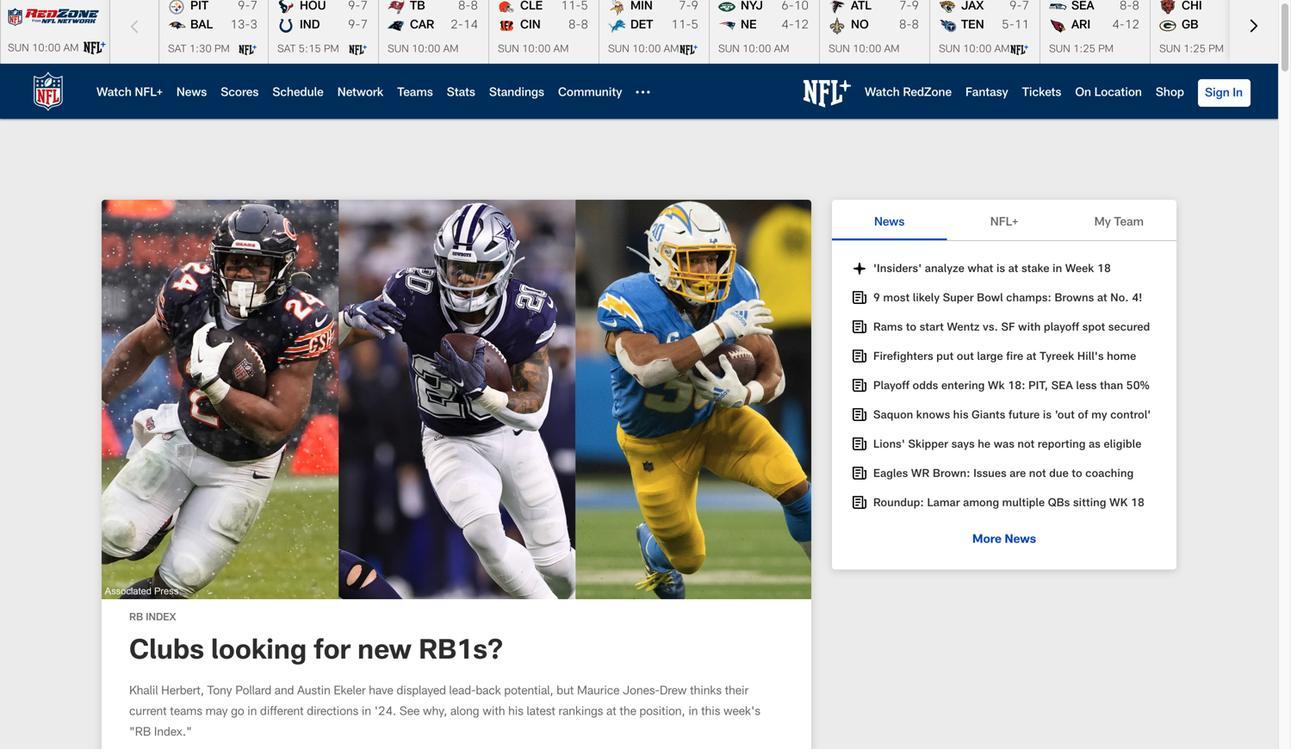 Task type: vqa. For each thing, say whether or not it's contained in the screenshot.


Task type: locate. For each thing, give the bounding box(es) containing it.
nfl news mini image left rams
[[853, 320, 867, 334]]

- left chi bears image
[[1127, 1, 1132, 13]]

18 right wk
[[1131, 498, 1145, 509]]

my
[[1091, 410, 1107, 422]]

- up 5 - 11
[[1017, 1, 1022, 13]]

- for atl
[[907, 1, 912, 13]]

7 up 5 - 11
[[1022, 1, 1029, 13]]

future
[[1009, 410, 1040, 422]]

1 sun 1:25 pm from the left
[[1049, 45, 1114, 55]]

11 up nfl plus image
[[1014, 20, 1029, 32]]

nfl news mini image inside rams to start wentz vs. sf with playoff spot secured link
[[853, 320, 867, 334]]

- left jax jaguars 'image'
[[907, 1, 912, 13]]

9 most likely super bowl champs: browns at no. 4! link
[[853, 291, 1156, 307]]

1 horizontal spatial is
[[1043, 410, 1052, 422]]

sitting
[[1073, 498, 1106, 509]]

0 horizontal spatial 18
[[1097, 264, 1111, 275]]

shop
[[1156, 88, 1184, 100]]

sun down no saints icon
[[829, 45, 850, 55]]

sun down cin bengals icon
[[498, 45, 519, 55]]

week's
[[723, 707, 761, 719]]

less
[[1076, 381, 1097, 392]]

tab list
[[832, 200, 1177, 241]]

- for nyj
[[789, 1, 794, 13]]

1 horizontal spatial to
[[1072, 469, 1082, 480]]

at inside 9 most likely super bowl champs: browns at no. 4! link
[[1097, 293, 1107, 304]]

scores
[[221, 88, 259, 100]]

scores link
[[221, 88, 259, 100]]

1 horizontal spatial 5
[[691, 20, 699, 32]]

nfl news mini image left eagles
[[853, 467, 867, 481]]

not right are
[[1029, 469, 1046, 480]]

0 vertical spatial his
[[953, 410, 969, 422]]

1:25 for ari
[[1073, 45, 1096, 55]]

sun down gb packers icon
[[1159, 45, 1181, 55]]

7 - 9 left jax jaguars 'image'
[[899, 1, 919, 13]]

at right fire
[[1027, 352, 1037, 363]]

tab list containing news
[[832, 200, 1177, 241]]

9 - 7 up 13 - 3
[[238, 1, 258, 13]]

2 4 - 12 from the left
[[1112, 20, 1140, 32]]

not right "was"
[[1018, 440, 1035, 451]]

0 vertical spatial nfl+
[[135, 88, 163, 100]]

4 nfl news mini image from the top
[[853, 438, 867, 451]]

at left no.
[[1097, 293, 1107, 304]]

khalil
[[129, 686, 158, 698]]

10:00 down no
[[853, 45, 882, 55]]

1:25 down ari at the right of the page
[[1073, 45, 1096, 55]]

am
[[63, 44, 79, 54], [443, 45, 459, 55], [554, 45, 569, 55], [664, 45, 679, 55], [774, 45, 789, 55], [884, 45, 900, 55], [995, 45, 1010, 55]]

- for no
[[907, 20, 912, 32]]

2 4 from the left
[[1112, 20, 1120, 32]]

in right stake
[[1053, 264, 1062, 275]]

teams
[[397, 88, 433, 100]]

1 horizontal spatial his
[[953, 410, 969, 422]]

nfl news mini image for rams to start wentz vs. sf with playoff spot secured
[[853, 320, 867, 334]]

sun 1:25 pm for ari
[[1049, 45, 1114, 55]]

likely
[[913, 293, 940, 304]]

1 horizontal spatial 1:25
[[1183, 45, 1206, 55]]

0 horizontal spatial 7 - 9
[[679, 1, 699, 13]]

0 vertical spatial 11 - 5
[[561, 1, 588, 13]]

not for are
[[1029, 469, 1046, 480]]

0 horizontal spatial sat
[[168, 45, 186, 55]]

9 - 7 up 5 - 11
[[1009, 1, 1029, 13]]

- up nfl plus image
[[1009, 20, 1014, 32]]

2 nfl news mini image from the top
[[853, 408, 867, 422]]

stake
[[1022, 264, 1050, 275]]

nfl news mini image left roundup:
[[853, 496, 867, 510]]

2 vertical spatial news
[[1005, 534, 1036, 547]]

with inside more news tab panel
[[1018, 323, 1041, 334]]

1 horizontal spatial with
[[1018, 323, 1041, 334]]

nfl plus image
[[83, 36, 107, 60], [238, 40, 258, 60], [348, 40, 368, 60], [679, 40, 699, 60]]

4 right ari at the right of the page
[[1112, 20, 1120, 32]]

4!
[[1132, 293, 1142, 304]]

large
[[977, 352, 1003, 363]]

- left nyj jets image
[[686, 1, 691, 13]]

min vikings image
[[606, 0, 627, 16]]

his inside khalil herbert, tony pollard and austin ekeler have displayed lead-back potential, but maurice jones-drew thinks their current teams may go in different directions in '24. see why, along with his latest rankings at the position, in this week's "rb index."
[[508, 707, 524, 719]]

austin
[[297, 686, 331, 698]]

sun 10:00 am down no
[[829, 45, 900, 55]]

1 horizontal spatial watch
[[865, 88, 900, 100]]

sea inside playoff odds entering wk 18: pit, sea less than 50% link
[[1051, 381, 1073, 392]]

1 vertical spatial with
[[483, 707, 505, 719]]

4 - 12 left gb packers icon
[[1112, 20, 1140, 32]]

13
[[230, 20, 245, 32]]

nfl news mini image for roundup: lamar among multiple qbs sitting wk 18
[[853, 496, 867, 510]]

1 horizontal spatial 11 - 5
[[671, 20, 699, 32]]

fire
[[1006, 352, 1023, 363]]

1 horizontal spatial 7 - 9
[[899, 1, 919, 13]]

3 nfl news mini image from the top
[[853, 379, 867, 393]]

nfl plus image for det
[[679, 40, 699, 60]]

0 vertical spatial news
[[176, 88, 207, 100]]

- right ari at the right of the page
[[1120, 20, 1125, 32]]

maurice
[[577, 686, 620, 698]]

2 12 from the left
[[1125, 20, 1140, 32]]

2 nfl news mini image from the top
[[853, 350, 867, 363]]

2
[[451, 20, 458, 32]]

chi bears image
[[1158, 0, 1178, 16]]

sun 1:25 pm down gb
[[1159, 45, 1224, 55]]

network
[[337, 88, 384, 100]]

nfl news mini image inside lions' skipper says he was not reporting as eligible link
[[853, 438, 867, 451]]

watch left redzone
[[865, 88, 900, 100]]

nfl news mini image left lions'
[[853, 438, 867, 451]]

4 - 12 for 6
[[781, 20, 809, 32]]

sea right pit,
[[1051, 381, 1073, 392]]

at
[[1008, 264, 1019, 275], [1097, 293, 1107, 304], [1027, 352, 1037, 363], [606, 707, 617, 719]]

to inside 'link'
[[1072, 469, 1082, 480]]

sat left 5:15 at top
[[277, 45, 296, 55]]

0 horizontal spatial with
[[483, 707, 505, 719]]

no saints image
[[827, 16, 848, 35]]

gb packers image
[[1158, 16, 1178, 35]]

0 vertical spatial to
[[906, 323, 917, 334]]

start
[[920, 323, 944, 334]]

2 sun 1:25 pm from the left
[[1159, 45, 1224, 55]]

2 sat from the left
[[277, 45, 296, 55]]

spot
[[1083, 323, 1105, 334]]

5 for cle
[[581, 1, 588, 13]]

sun down "ari cardinals" icon
[[1049, 45, 1070, 55]]

- left det lions image
[[576, 20, 581, 32]]

my team button
[[1062, 200, 1177, 240]]

18 right week
[[1097, 264, 1111, 275]]

1 horizontal spatial sun 1:25 pm
[[1159, 45, 1224, 55]]

playoff
[[873, 381, 910, 392]]

1 vertical spatial sea
[[1051, 381, 1073, 392]]

1 nfl news mini image from the top
[[853, 291, 867, 305]]

1 sat from the left
[[168, 45, 186, 55]]

sun
[[8, 44, 29, 54], [388, 45, 409, 55], [498, 45, 519, 55], [608, 45, 629, 55], [718, 45, 740, 55], [829, 45, 850, 55], [939, 45, 960, 55], [1049, 45, 1070, 55], [1159, 45, 1181, 55]]

1 vertical spatial nfl+
[[990, 217, 1018, 229]]

- right car at the top left
[[458, 20, 463, 32]]

5 left ne patriots icon
[[691, 20, 699, 32]]

4 pm from the left
[[1209, 45, 1224, 55]]

nfl plus mini image
[[853, 262, 867, 276]]

1 horizontal spatial 4 - 12
[[1112, 20, 1140, 32]]

0 horizontal spatial nfl+
[[135, 88, 163, 100]]

0 horizontal spatial 5
[[581, 1, 588, 13]]

ten titans image
[[937, 16, 958, 35]]

at left stake
[[1008, 264, 1019, 275]]

- for hou
[[355, 1, 360, 13]]

2 watch from the left
[[865, 88, 900, 100]]

11 for det
[[671, 20, 686, 32]]

0 horizontal spatial 11
[[561, 1, 576, 13]]

pit,
[[1029, 381, 1048, 392]]

8 - 8 for cin
[[568, 20, 588, 32]]

- left the car panthers image on the top left
[[355, 20, 360, 32]]

11 - 5 left min vikings icon
[[561, 1, 588, 13]]

0 horizontal spatial watch
[[96, 88, 132, 100]]

sun down det lions image
[[608, 45, 629, 55]]

on location
[[1075, 88, 1142, 100]]

cin bengals image
[[496, 16, 517, 35]]

- for ne
[[789, 20, 794, 32]]

2 vertical spatial nfl news mini image
[[853, 467, 867, 481]]

5 left min vikings icon
[[581, 1, 588, 13]]

7 up 8 8
[[1230, 1, 1237, 13]]

why,
[[423, 707, 447, 719]]

0 vertical spatial 18
[[1097, 264, 1111, 275]]

watch redzone link
[[865, 88, 952, 100]]

go
[[231, 707, 244, 719]]

10:00 down 'ne'
[[742, 45, 771, 55]]

1 vertical spatial 11 - 5
[[671, 20, 699, 32]]

in
[[1053, 264, 1062, 275], [247, 707, 257, 719], [362, 707, 371, 719], [688, 707, 698, 719]]

1 vertical spatial to
[[1072, 469, 1082, 480]]

0 vertical spatial is
[[997, 264, 1005, 275]]

nfl news mini image
[[853, 320, 867, 334], [853, 350, 867, 363], [853, 379, 867, 393], [853, 438, 867, 451], [853, 496, 867, 510]]

7 - 9 for 8
[[899, 1, 919, 13]]

0 horizontal spatial his
[[508, 707, 524, 719]]

8 - 8 left chi bears image
[[1120, 1, 1140, 13]]

8 - 8 up 14
[[458, 1, 478, 13]]

1 vertical spatial is
[[1043, 410, 1052, 422]]

saquon
[[873, 410, 913, 422]]

to
[[906, 323, 917, 334], [1072, 469, 1082, 480]]

sea seahawks image
[[1047, 0, 1068, 16]]

nfl news mini image inside firefighters put out large fire at tyreek hill's home link
[[853, 350, 867, 363]]

- down 6 - 10
[[789, 20, 794, 32]]

1 4 - 12 from the left
[[781, 20, 809, 32]]

5 nfl news mini image from the top
[[853, 496, 867, 510]]

among
[[963, 498, 999, 509]]

bowl
[[977, 293, 1003, 304]]

- for pit
[[245, 1, 250, 13]]

sun 1:25 pm
[[1049, 45, 1114, 55], [1159, 45, 1224, 55]]

- for bal
[[245, 20, 250, 32]]

1 horizontal spatial sat
[[277, 45, 296, 55]]

but
[[557, 686, 574, 698]]

to left start
[[906, 323, 917, 334]]

2 horizontal spatial news
[[1005, 534, 1036, 547]]

with down back
[[483, 707, 505, 719]]

sun down ne patriots icon
[[718, 45, 740, 55]]

- right nyj
[[789, 1, 794, 13]]

his down potential,
[[508, 707, 524, 719]]

9 - 7 for 11
[[1009, 1, 1029, 13]]

1 vertical spatial his
[[508, 707, 524, 719]]

'insiders' analyze what is at stake in week 18
[[873, 264, 1111, 275]]

directions
[[307, 707, 359, 719]]

pm right 1:30
[[214, 45, 230, 55]]

nfl news mini image down nfl plus mini icon
[[853, 291, 867, 305]]

- up 14
[[466, 1, 471, 13]]

watch for watch nfl+
[[96, 88, 132, 100]]

nfl news mini image inside saquon knows his giants future is 'out of my control' link
[[853, 408, 867, 422]]

8 - 8 for tb
[[458, 1, 478, 13]]

1 7 - 9 from the left
[[679, 1, 699, 13]]

'insiders'
[[873, 264, 922, 275]]

0 horizontal spatial news
[[176, 88, 207, 100]]

1 vertical spatial not
[[1029, 469, 1046, 480]]

hou
[[300, 1, 326, 13]]

1 horizontal spatial news
[[874, 217, 905, 229]]

7 - 9 for 11
[[679, 1, 699, 13]]

atl
[[851, 1, 872, 13]]

the
[[620, 707, 636, 719]]

9 inside more news tab panel
[[873, 293, 880, 304]]

1 vertical spatial 18
[[1131, 498, 1145, 509]]

1 4 from the left
[[781, 20, 789, 32]]

sun down the redzone logo
[[8, 44, 29, 54]]

sun down ten titans icon on the right of the page
[[939, 45, 960, 55]]

news up "'insiders'"
[[874, 217, 905, 229]]

at left the
[[606, 707, 617, 719]]

stats
[[447, 88, 475, 100]]

nfl news mini image inside roundup: lamar among multiple qbs sitting wk 18 link
[[853, 496, 867, 510]]

control'
[[1110, 410, 1151, 422]]

1 12 from the left
[[794, 20, 809, 32]]

1 vertical spatial nfl news mini image
[[853, 408, 867, 422]]

chi
[[1182, 1, 1202, 13]]

is right what
[[997, 264, 1005, 275]]

3 nfl news mini image from the top
[[853, 467, 867, 481]]

not
[[1018, 440, 1035, 451], [1029, 469, 1046, 480]]

nfl news mini image inside playoff odds entering wk 18: pit, sea less than 50% link
[[853, 379, 867, 393]]

- left min vikings icon
[[576, 1, 581, 13]]

0 vertical spatial nfl news mini image
[[853, 291, 867, 305]]

0 vertical spatial with
[[1018, 323, 1041, 334]]

5 for det
[[691, 20, 699, 32]]

0 horizontal spatial 11 - 5
[[561, 1, 588, 13]]

10:00
[[32, 44, 61, 54], [412, 45, 441, 55], [522, 45, 551, 55], [632, 45, 661, 55], [742, 45, 771, 55], [853, 45, 882, 55], [963, 45, 992, 55]]

9 - 7 for 3
[[238, 1, 258, 13]]

rb
[[129, 613, 143, 624]]

- for ind
[[355, 20, 360, 32]]

rb1s?
[[419, 639, 503, 667]]

1 1:25 from the left
[[1073, 45, 1096, 55]]

- left ind colts icon
[[245, 20, 250, 32]]

nfl news mini image inside the eagles wr brown: issues are not due to coaching 'link'
[[853, 467, 867, 481]]

2 1:25 from the left
[[1183, 45, 1206, 55]]

bal ravens image
[[166, 16, 187, 35]]

nfl news mini image inside 9 most likely super bowl champs: browns at no. 4! link
[[853, 291, 867, 305]]

7 - 9 left nyj jets image
[[679, 1, 699, 13]]

1 horizontal spatial 12
[[1125, 20, 1140, 32]]

nfl news mini image
[[853, 291, 867, 305], [853, 408, 867, 422], [853, 467, 867, 481]]

banner
[[0, 64, 1278, 119]]

pit
[[190, 1, 208, 13]]

1 horizontal spatial 11
[[671, 20, 686, 32]]

pm right 5:15 at top
[[324, 45, 339, 55]]

he
[[978, 440, 991, 451]]

'insiders' analyze what is at stake in week 18 link
[[853, 262, 1156, 277]]

in left this
[[688, 707, 698, 719]]

13 - 3
[[230, 20, 258, 32]]

0 horizontal spatial 12
[[794, 20, 809, 32]]

0 horizontal spatial 4
[[781, 20, 789, 32]]

ind
[[300, 20, 320, 32]]

stats link
[[447, 88, 475, 100]]

0 horizontal spatial 1:25
[[1073, 45, 1096, 55]]

1 horizontal spatial 4
[[1112, 20, 1120, 32]]

his left "giants"
[[953, 410, 969, 422]]

8 - 8 left det lions image
[[568, 20, 588, 32]]

18:
[[1008, 381, 1026, 392]]

0 horizontal spatial 4 - 12
[[781, 20, 809, 32]]

nfl news mini image for 9 most likely super bowl champs: browns at no. 4!
[[853, 291, 867, 305]]

with right sf in the top right of the page
[[1018, 323, 1041, 334]]

to right due
[[1072, 469, 1082, 480]]

1 vertical spatial news
[[874, 217, 905, 229]]

2 pm from the left
[[324, 45, 339, 55]]

2 7 - 9 from the left
[[899, 1, 919, 13]]

not inside 'link'
[[1029, 469, 1046, 480]]

home
[[1107, 352, 1136, 363]]

- up 13 - 3
[[245, 1, 250, 13]]

8 8
[[1230, 20, 1250, 32]]

nyj
[[741, 1, 763, 13]]

4 down 6
[[781, 20, 789, 32]]

due
[[1049, 469, 1069, 480]]

sun 10:00 am down 'ne'
[[718, 45, 789, 55]]

4 - 12 down 6 - 10
[[781, 20, 809, 32]]

nfl news mini image for lions' skipper says he was not reporting as eligible
[[853, 438, 867, 451]]

1 pm from the left
[[214, 45, 230, 55]]

pm up on location
[[1098, 45, 1114, 55]]

no
[[851, 20, 869, 32]]

12 down 10
[[794, 20, 809, 32]]

11 right cle
[[561, 1, 576, 13]]

potential,
[[504, 686, 554, 698]]

5:15
[[299, 45, 321, 55]]

3 pm from the left
[[1098, 45, 1114, 55]]

clubs looking for new rb1s? image
[[102, 200, 811, 599]]

roundup: lamar among multiple qbs sitting wk 18
[[873, 498, 1145, 509]]

0 vertical spatial not
[[1018, 440, 1035, 451]]

news inside banner
[[176, 88, 207, 100]]

wk
[[988, 381, 1005, 392]]

nfl news mini image left saquon
[[853, 408, 867, 422]]

their
[[725, 686, 749, 698]]

min
[[631, 1, 653, 13]]

of
[[1078, 410, 1088, 422]]

new
[[358, 639, 412, 667]]

9 - 7 left tb buccaneers image
[[348, 1, 368, 13]]

sat left 1:30
[[168, 45, 186, 55]]

"rb
[[129, 727, 151, 739]]

and
[[275, 686, 294, 698]]

8 - 8
[[458, 1, 478, 13], [1120, 1, 1140, 13], [568, 20, 588, 32], [899, 20, 919, 32]]

car
[[410, 20, 434, 32]]

1 watch from the left
[[96, 88, 132, 100]]

sun for ari
[[1049, 45, 1070, 55]]

10:00 down det
[[632, 45, 661, 55]]

1 nfl news mini image from the top
[[853, 320, 867, 334]]

watch for watch redzone
[[865, 88, 900, 100]]

sun 10:00 am down det
[[608, 45, 679, 55]]

sun 10:00 am down car at the top left
[[388, 45, 459, 55]]

11 - 5 left ne patriots icon
[[671, 20, 699, 32]]

watch down 'left score strip button' image
[[96, 88, 132, 100]]

0 horizontal spatial sun 1:25 pm
[[1049, 45, 1114, 55]]

sea up ari at the right of the page
[[1072, 1, 1094, 13]]

11
[[561, 1, 576, 13], [671, 20, 686, 32], [1014, 20, 1029, 32]]

no.
[[1111, 293, 1129, 304]]

1 horizontal spatial nfl+
[[990, 217, 1018, 229]]

4 - 12
[[781, 20, 809, 32], [1112, 20, 1140, 32]]

5 right 'ten'
[[1002, 20, 1009, 32]]

sun for no
[[829, 45, 850, 55]]



Task type: describe. For each thing, give the bounding box(es) containing it.
index."
[[154, 727, 192, 739]]

8 - 8 for sea
[[1120, 1, 1140, 13]]

news inside tab panel
[[1005, 534, 1036, 547]]

- for cin
[[576, 20, 581, 32]]

sun 10:00 am down the redzone logo
[[8, 44, 79, 54]]

1:30
[[189, 45, 212, 55]]

watch nfl+ link
[[96, 88, 163, 100]]

in
[[1233, 88, 1243, 100]]

nfl plus image for ind
[[348, 40, 368, 60]]

'out
[[1055, 410, 1075, 422]]

saquon knows his giants future is 'out of my control'
[[873, 410, 1151, 422]]

0 vertical spatial sea
[[1072, 1, 1094, 13]]

4 for 6
[[781, 20, 789, 32]]

9 up 5 - 11
[[1009, 1, 1017, 13]]

lamar
[[927, 498, 960, 509]]

- for jax
[[1017, 1, 1022, 13]]

12 for 8
[[1125, 20, 1140, 32]]

news inside button
[[874, 217, 905, 229]]

in right go
[[247, 707, 257, 719]]

sun for car
[[388, 45, 409, 55]]

ari cardinals image
[[1047, 16, 1068, 35]]

- for car
[[458, 20, 463, 32]]

saquon knows his giants future is 'out of my control' link
[[853, 408, 1156, 424]]

eagles wr brown: issues are not due to coaching
[[873, 469, 1134, 480]]

fantasy
[[966, 88, 1008, 100]]

firefighters put out large fire at tyreek hill's home link
[[853, 350, 1156, 365]]

clubs looking for new rb1s?
[[129, 639, 503, 667]]

sun 10:00 am down 'ten'
[[939, 45, 1010, 55]]

my
[[1094, 217, 1111, 229]]

herbert,
[[161, 686, 204, 698]]

1 horizontal spatial 18
[[1131, 498, 1145, 509]]

have
[[369, 686, 393, 698]]

9 left nyj jets image
[[691, 1, 699, 13]]

in inside more news tab panel
[[1053, 264, 1062, 275]]

looking
[[211, 639, 307, 667]]

out
[[957, 352, 974, 363]]

4 - 12 for 8
[[1112, 20, 1140, 32]]

det
[[631, 20, 653, 32]]

super
[[943, 293, 974, 304]]

bal
[[190, 20, 213, 32]]

9 - 7 for 7
[[348, 1, 368, 13]]

nyj jets image
[[717, 0, 737, 16]]

right score strip button image
[[1234, 0, 1274, 64]]

eagles wr brown: issues are not due to coaching link
[[853, 467, 1156, 482]]

on
[[1075, 88, 1091, 100]]

nfl news mini image for eagles wr brown: issues are not due to coaching
[[853, 467, 867, 481]]

news link
[[176, 88, 207, 100]]

nfl plus image for bal
[[238, 40, 258, 60]]

sign
[[1205, 88, 1230, 100]]

2 horizontal spatial 5
[[1002, 20, 1009, 32]]

50%
[[1126, 381, 1150, 392]]

eligible
[[1104, 440, 1142, 451]]

9 - 7 left the car panthers image on the top left
[[348, 20, 368, 32]]

atl falcons image
[[827, 0, 848, 16]]

index
[[146, 613, 176, 624]]

standings link
[[489, 88, 544, 100]]

for
[[314, 639, 351, 667]]

7 up 3
[[250, 1, 258, 13]]

ne patriots image
[[717, 16, 737, 35]]

sun 1:25 pm for gb
[[1159, 45, 1224, 55]]

firefighters put out large fire at tyreek hill's home
[[873, 352, 1136, 363]]

nfl+ image
[[803, 80, 851, 108]]

7 left the car panthers image on the top left
[[360, 20, 368, 32]]

nfl news mini image for firefighters put out large fire at tyreek hill's home
[[853, 350, 867, 363]]

displayed
[[397, 686, 446, 698]]

- for tb
[[466, 1, 471, 13]]

most
[[883, 293, 910, 304]]

- for cle
[[576, 1, 581, 13]]

10:00 down 'ten'
[[963, 45, 992, 55]]

news button
[[832, 200, 947, 240]]

are
[[1010, 469, 1026, 480]]

left score strip button image
[[115, 0, 154, 65]]

10:00 down cin
[[522, 45, 551, 55]]

10
[[794, 1, 809, 13]]

jax jaguars image
[[937, 0, 958, 16]]

in left '24.
[[362, 707, 371, 719]]

more
[[972, 534, 1002, 547]]

sign in button
[[1198, 79, 1251, 107]]

more news tab panel
[[853, 262, 1156, 549]]

than
[[1100, 381, 1123, 392]]

2 horizontal spatial 11
[[1014, 20, 1029, 32]]

sf
[[1001, 323, 1015, 334]]

thinks
[[690, 686, 722, 698]]

sun for ne
[[718, 45, 740, 55]]

dots image
[[636, 85, 650, 99]]

9 most likely super bowl champs: browns at no. 4!
[[873, 293, 1142, 304]]

sat for bal
[[168, 45, 186, 55]]

multiple
[[1002, 498, 1045, 509]]

tb buccaneers image
[[386, 0, 407, 16]]

pollard
[[235, 686, 271, 698]]

standings
[[489, 88, 544, 100]]

hou texans image
[[276, 0, 296, 16]]

banner containing watch nfl+
[[0, 64, 1278, 119]]

his inside more news tab panel
[[953, 410, 969, 422]]

4 for 8
[[1112, 20, 1120, 32]]

not for was
[[1018, 440, 1035, 451]]

7 right atl
[[899, 1, 907, 13]]

8 - 8 for no
[[899, 20, 919, 32]]

lions' skipper says he was not reporting as eligible link
[[853, 438, 1156, 453]]

sun 10:00 am down cin
[[498, 45, 569, 55]]

watch nfl+
[[96, 88, 163, 100]]

rams to start wentz vs. sf with playoff spot secured
[[873, 323, 1150, 334]]

pit steelers image
[[166, 0, 187, 16]]

issues
[[973, 469, 1007, 480]]

week
[[1065, 264, 1094, 275]]

wentz
[[947, 323, 980, 334]]

- for sea
[[1127, 1, 1132, 13]]

rams to start wentz vs. sf with playoff spot secured link
[[853, 320, 1156, 336]]

nfl plus image
[[1010, 40, 1029, 60]]

det lions image
[[606, 16, 627, 35]]

tyreek
[[1040, 352, 1074, 363]]

7 right min
[[679, 1, 686, 13]]

tony
[[207, 686, 232, 698]]

on location link
[[1075, 88, 1142, 100]]

what
[[968, 264, 993, 275]]

ind colts image
[[276, 16, 296, 35]]

nfl+ inside button
[[990, 217, 1018, 229]]

- for min
[[686, 1, 691, 13]]

1:25 for gb
[[1183, 45, 1206, 55]]

ari
[[1072, 20, 1091, 32]]

back
[[476, 686, 501, 698]]

9 up 13 - 3
[[238, 1, 245, 13]]

10:00 down car at the top left
[[412, 45, 441, 55]]

nfl+ inside banner
[[135, 88, 163, 100]]

0 horizontal spatial is
[[997, 264, 1005, 275]]

car panthers image
[[386, 16, 407, 35]]

11 - 5 for cle
[[561, 1, 588, 13]]

0 horizontal spatial to
[[906, 323, 917, 334]]

more news
[[972, 534, 1036, 547]]

sun for gb
[[1159, 45, 1181, 55]]

9 right ind
[[348, 20, 355, 32]]

- for det
[[686, 20, 691, 32]]

lions'
[[873, 440, 905, 451]]

at inside firefighters put out large fire at tyreek hill's home link
[[1027, 352, 1037, 363]]

14
[[463, 20, 478, 32]]

sun for cin
[[498, 45, 519, 55]]

12 for 10
[[794, 20, 809, 32]]

tickets
[[1022, 88, 1061, 100]]

lead-
[[449, 686, 476, 698]]

page main content main content
[[0, 140, 1278, 749]]

wr
[[911, 469, 930, 480]]

at inside khalil herbert, tony pollard and austin ekeler have displayed lead-back potential, but maurice jones-drew thinks their current teams may go in different directions in '24. see why, along with his latest rankings at the position, in this week's "rb index."
[[606, 707, 617, 719]]

nfl shield image
[[28, 71, 69, 112]]

eagles
[[873, 469, 908, 480]]

cle browns image
[[496, 0, 517, 16]]

latest
[[527, 707, 555, 719]]

rams
[[873, 323, 903, 334]]

9 left jax jaguars 'image'
[[912, 1, 919, 13]]

playoff
[[1044, 323, 1079, 334]]

coaching
[[1086, 469, 1134, 480]]

redzone
[[903, 88, 952, 100]]

at inside "'insiders' analyze what is at stake in week 18" link
[[1008, 264, 1019, 275]]

10:00 down the redzone logo
[[32, 44, 61, 54]]

- for ari
[[1120, 20, 1125, 32]]

rb index
[[129, 613, 176, 624]]

11 for cle
[[561, 1, 576, 13]]

position,
[[640, 707, 685, 719]]

tab list inside page main content "main content"
[[832, 200, 1177, 241]]

with inside khalil herbert, tony pollard and austin ekeler have displayed lead-back potential, but maurice jones-drew thinks their current teams may go in different directions in '24. see why, along with his latest rankings at the position, in this week's "rb index."
[[483, 707, 505, 719]]

7 left tb buccaneers image
[[360, 1, 368, 13]]

teams
[[170, 707, 202, 719]]

qbs
[[1048, 498, 1070, 509]]

9 right hou
[[348, 1, 355, 13]]

nfl news mini image for saquon knows his giants future is 'out of my control'
[[853, 408, 867, 422]]

sat for ind
[[277, 45, 296, 55]]

more news link
[[972, 532, 1036, 549]]

was
[[994, 440, 1015, 451]]

11 - 5 for det
[[671, 20, 699, 32]]

champs:
[[1006, 293, 1052, 304]]

nfl news mini image for playoff odds entering wk 18: pit, sea less than 50%
[[853, 379, 867, 393]]

- for ten
[[1009, 20, 1014, 32]]

redzone logo image
[[8, 7, 99, 27]]



